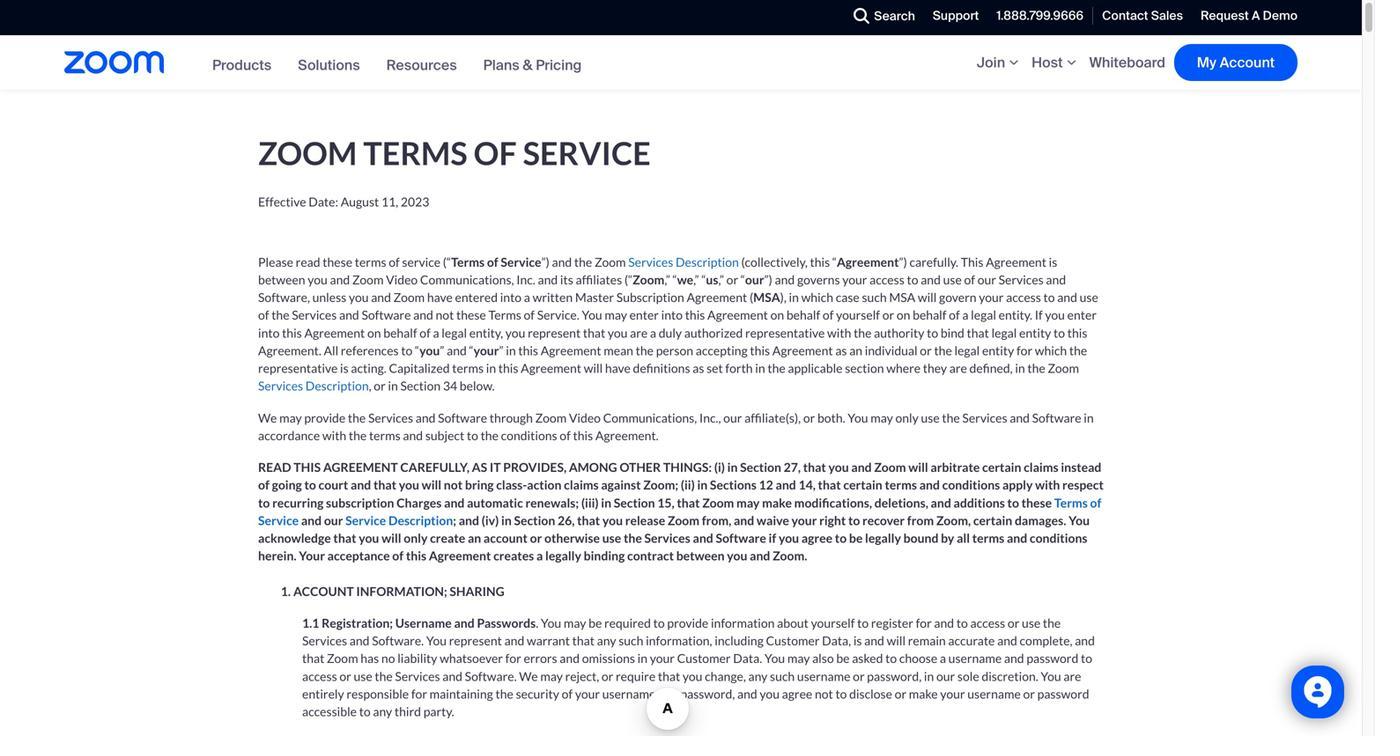 Task type: describe. For each thing, give the bounding box(es) containing it.
section up release
[[614, 495, 655, 510]]

conditions for software
[[1030, 531, 1088, 546]]

zoom inside . you may be required to provide information about yourself to register for and to access or use the services and software. you represent and warrant that any such information, including customer data, is and will remain accurate and complete, and that zoom has no liability whatsoever for errors and omissions in your customer data. you may also be asked to choose a username and password to access or use the services and software. we may reject, or require that you change, any such username or password, in our sole discretion. you are entirely responsible for maintaining the security of your username and password, and you agree not to disclose or make your username or password accessible to any third party.
[[327, 651, 358, 666]]

you inside we may provide the services and software through zoom video communications, inc., our affiliate(s), or both. you may only use the services and software in accordance with the terms and subject to the conditions of this agreement.
[[848, 410, 868, 425]]

or down asked
[[853, 669, 865, 684]]

acceptance
[[327, 549, 390, 564]]

(iii)
[[581, 495, 599, 510]]

resources button
[[386, 56, 457, 74]]

request a demo link
[[1192, 0, 1298, 35]]

a inside ") and governs your access to and use of our services and software, unless you and zoom have entered into a written master subscription agreement (
[[524, 290, 530, 305]]

username down also
[[797, 669, 850, 684]]

which inside "" in this agreement mean the person accepting this agreement as an individual or the legal entity for which the representative is acting. capitalized terms in this agreement will have definitions as set forth in the applicable section where they are defined, in the zoom services description , or in section 34 below."
[[1035, 343, 1067, 358]]

software up the subject
[[438, 410, 487, 425]]

in up the below.
[[486, 361, 496, 376]]

if
[[1035, 308, 1043, 323]]

that down 1.1 at the bottom
[[302, 651, 324, 666]]

1 msa from the left
[[753, 290, 780, 305]]

your down the sole
[[940, 687, 965, 702]]

agreement inside ") and governs your access to and use of our services and software, unless you and zoom have entered into a written master subscription agreement (
[[687, 290, 747, 305]]

" in this agreement mean the person accepting this agreement as an individual or the legal entity for which the representative is acting. capitalized terms in this agreement will have definitions as set forth in the applicable section where they are defined, in the zoom services description , or in section 34 below.
[[258, 343, 1087, 393]]

zoom logo image
[[64, 51, 164, 74]]

services down 'liability' at the left
[[395, 669, 440, 684]]

or up entirely
[[339, 669, 351, 684]]

set
[[707, 361, 723, 376]]

sharing
[[450, 584, 505, 599]]

our down subscription
[[324, 513, 343, 528]]

for inside "" in this agreement mean the person accepting this agreement as an individual or the legal entity for which the representative is acting. capitalized terms in this agreement will have definitions as set forth in the applicable section where they are defined, in the zoom services description , or in section 34 below."
[[1017, 343, 1033, 358]]

plans & pricing link
[[483, 56, 582, 74]]

legal inside "" in this agreement mean the person accepting this agreement as an individual or the legal entity for which the representative is acting. capitalized terms in this agreement will have definitions as set forth in the applicable section where they are defined, in the zoom services description , or in section 34 below."
[[954, 343, 980, 358]]

that up 14,
[[803, 460, 826, 475]]

software up instead
[[1032, 410, 1081, 425]]

services inside ), in which case such msa will govern your access to and use of the services and software and not these terms of service. you may enter into this agreement on behalf of yourself or on behalf of a legal entity. if you enter into this agreement on behalf of a legal entity, you represent that you are a duly authorized representative with the authority to bind that legal entity to this agreement. all references to "
[[292, 308, 337, 323]]

description inside "" in this agreement mean the person accepting this agreement as an individual or the legal entity for which the representative is acting. capitalized terms in this agreement will have definitions as set forth in the applicable section where they are defined, in the zoom services description , or in section 34 below."
[[305, 379, 369, 393]]

terms inside terms of service
[[1054, 495, 1088, 510]]

will down carefully,
[[422, 478, 441, 493]]

agreement. inside we may provide the services and software through zoom video communications, inc., our affiliate(s), or both. you may only use the services and software in accordance with the terms and subject to the conditions of this agreement.
[[595, 428, 659, 443]]

not inside read this agreement carefully, as it provides, among other things: (i) in section 27, that you and zoom will arbitrate certain claims instead of going to court and that you will not bring class-action claims against zoom; (ii) in sections 12 and 14, that certain terms and conditions apply with respect to recurring subscription charges and automatic renewals; (iii) in section 15, that zoom may make modifications, deletions, and additions to these
[[444, 478, 463, 493]]

username down discretion.
[[967, 687, 1021, 702]]

that up "modifications,"
[[818, 478, 841, 493]]

of inside the ; and (iv) in section 26, that you release zoom from, and waive your right to recover from zoom, certain damages. you acknowledge that you will only create an account or otherwise use the services and software if you agree to be legally bound by all terms and conditions herein. your acceptance of this agreement creates a legally binding contract between you and zoom.
[[392, 549, 404, 564]]

subject
[[425, 428, 464, 443]]

2 vertical spatial be
[[836, 651, 850, 666]]

search image
[[854, 8, 870, 24]]

or right the disclose
[[895, 687, 907, 702]]

0 horizontal spatial on
[[367, 325, 381, 340]]

choose
[[899, 651, 937, 666]]

1 horizontal spatial description
[[388, 513, 453, 528]]

certain inside the ; and (iv) in section 26, that you release zoom from, and waive your right to recover from zoom, certain damages. you acknowledge that you will only create an account or otherwise use the services and software if you agree to be legally bound by all terms and conditions herein. your acceptance of this agreement creates a legally binding contract between you and zoom.
[[973, 513, 1012, 528]]

that up omissions
[[572, 633, 595, 648]]

only inside we may provide the services and software through zoom video communications, inc., our affiliate(s), or both. you may only use the services and software in accordance with the terms and subject to the conditions of this agreement.
[[895, 410, 919, 425]]

your down reject,
[[575, 687, 600, 702]]

going
[[272, 478, 302, 493]]

damages.
[[1015, 513, 1066, 528]]

a inside the ; and (iv) in section 26, that you release zoom from, and waive your right to recover from zoom, certain damages. you acknowledge that you will only create an account or otherwise use the services and software if you agree to be legally bound by all terms and conditions herein. your acceptance of this agreement creates a legally binding contract between you and zoom.
[[536, 549, 543, 564]]

in up require
[[637, 651, 647, 666]]

") and governs your access to and use of our services and software, unless you and zoom have entered into a written master subscription agreement (
[[258, 272, 1066, 305]]

. you may be required to provide information about yourself to register for and to access or use the services and software. you represent and warrant that any such information, including customer data, is and will remain accurate and complete, and that zoom has no liability whatsoever for errors and omissions in your customer data. you may also be asked to choose a username and password to access or use the services and software. we may reject, or require that you change, any such username or password, in our sole discretion. you are entirely responsible for maintaining the security of your username and password, and you agree not to disclose or make your username or password accessible to any third party.
[[302, 616, 1095, 719]]

may up warrant
[[564, 616, 586, 631]]

apply
[[1002, 478, 1033, 493]]

individual
[[865, 343, 918, 358]]

section inside "" in this agreement mean the person accepting this agreement as an individual or the legal entity for which the representative is acting. capitalized terms in this agreement will have definitions as set forth in the applicable section where they are defined, in the zoom services description , or in section 34 below."
[[400, 379, 441, 393]]

of down governs
[[823, 308, 834, 323]]

accepting
[[696, 343, 748, 358]]

may left also
[[787, 651, 810, 666]]

legal down entity.
[[992, 325, 1017, 340]]

of inside read this agreement carefully, as it provides, among other things: (i) in section 27, that you and zoom will arbitrate certain claims instead of going to court and that you will not bring class-action claims against zoom; (ii) in sections 12 and 14, that certain terms and conditions apply with respect to recurring subscription charges and automatic renewals; (iii) in section 15, that zoom may make modifications, deletions, and additions to these
[[258, 478, 269, 493]]

among
[[569, 460, 617, 475]]

" down "entity,"
[[469, 343, 474, 358]]

in down choose
[[924, 669, 934, 684]]

information;
[[356, 584, 447, 599]]

1 horizontal spatial legally
[[865, 531, 901, 546]]

these inside read this agreement carefully, as it provides, among other things: (i) in section 27, that you and zoom will arbitrate certain claims instead of going to court and that you will not bring class-action claims against zoom; (ii) in sections 12 and 14, that certain terms and conditions apply with respect to recurring subscription charges and automatic renewals; (iii) in section 15, that zoom may make modifications, deletions, and additions to these
[[1022, 495, 1052, 510]]

(ii)
[[681, 478, 695, 493]]

against
[[601, 478, 641, 493]]

2 horizontal spatial on
[[897, 308, 910, 323]]

0 horizontal spatial terms
[[451, 254, 485, 269]]

in right (i)
[[727, 460, 738, 475]]

0 horizontal spatial ")
[[541, 254, 550, 269]]

both.
[[817, 410, 845, 425]]

unless
[[312, 290, 346, 305]]

0 vertical spatial as
[[835, 343, 847, 358]]

1 horizontal spatial any
[[597, 633, 616, 648]]

of up entered
[[487, 254, 498, 269]]

mean
[[604, 343, 633, 358]]

represent inside . you may be required to provide information about yourself to register for and to access or use the services and software. you represent and warrant that any such information, including customer data, is and will remain accurate and complete, and that zoom has no liability whatsoever for errors and omissions in your customer data. you may also be asked to choose a username and password to access or use the services and software. we may reject, or require that you change, any such username or password, in our sole discretion. you are entirely responsible for maintaining the security of your username and password, and you agree not to disclose or make your username or password accessible to any third party.
[[449, 633, 502, 648]]

is inside ") carefully. this agreement is between you and zoom video communications, inc. and its affiliates ("
[[1049, 254, 1057, 269]]

modifications,
[[794, 495, 872, 510]]

services inside the ; and (iv) in section 26, that you release zoom from, and waive your right to recover from zoom, certain damages. you acknowledge that you will only create an account or otherwise use the services and software if you agree to be legally bound by all terms and conditions herein. your acceptance of this agreement creates a legally binding contract between you and zoom.
[[644, 531, 690, 546]]

affiliates
[[576, 272, 622, 287]]

0 vertical spatial certain
[[982, 460, 1021, 475]]

" up subscription
[[673, 272, 677, 287]]

an inside the ; and (iv) in section 26, that you release zoom from, and waive your right to recover from zoom, certain damages. you acknowledge that you will only create an account or otherwise use the services and software if you agree to be legally bound by all terms and conditions herein. your acceptance of this agreement creates a legally binding contract between you and zoom.
[[468, 531, 481, 546]]

recover
[[862, 513, 905, 528]]

we
[[677, 272, 693, 287]]

terms inside "" in this agreement mean the person accepting this agreement as an individual or the legal entity for which the representative is acting. capitalized terms in this agreement will have definitions as set forth in the applicable section where they are defined, in the zoom services description , or in section 34 below."
[[452, 361, 484, 376]]

please
[[258, 254, 293, 269]]

or down discretion.
[[1023, 687, 1035, 702]]

zoom ," " we ," " us ," or " our
[[633, 272, 764, 287]]

support link
[[924, 0, 988, 35]]

yourself inside ), in which case such msa will govern your access to and use of the services and software and not these terms of service. you may enter into this agreement on behalf of yourself or on behalf of a legal entity. if you enter into this agreement on behalf of a legal entity, you represent that you are a duly authorized representative with the authority to bind that legal entity to this agreement. all references to "
[[836, 308, 880, 323]]

username down accurate
[[948, 651, 1002, 666]]

passwords
[[477, 616, 536, 631]]

services down 1.1 at the bottom
[[302, 633, 347, 648]]

use inside the ; and (iv) in section 26, that you release zoom from, and waive your right to recover from zoom, certain damages. you acknowledge that you will only create an account or otherwise use the services and software if you agree to be legally bound by all terms and conditions herein. your acceptance of this agreement creates a legally binding contract between you and zoom.
[[602, 531, 621, 546]]

may inside read this agreement carefully, as it provides, among other things: (i) in section 27, that you and zoom will arbitrate certain claims instead of going to court and that you will not bring class-action claims against zoom; (ii) in sections 12 and 14, that certain terms and conditions apply with respect to recurring subscription charges and automatic renewals; (iii) in section 15, that zoom may make modifications, deletions, and additions to these
[[736, 495, 760, 510]]

you down the complete,
[[1041, 669, 1061, 684]]

is inside . you may be required to provide information about yourself to register for and to access or use the services and software. you represent and warrant that any such information, including customer data, is and will remain accurate and complete, and that zoom has no liability whatsoever for errors and omissions in your customer data. you may also be asked to choose a username and password to access or use the services and software. we may reject, or require that you change, any such username or password, in our sole discretion. you are entirely responsible for maintaining the security of your username and password, and you agree not to disclose or make your username or password accessible to any third party.
[[853, 633, 862, 648]]

entity inside ), in which case such msa will govern your access to and use of the services and software and not these terms of service. you may enter into this agreement on behalf of yourself or on behalf of a legal entity. if you enter into this agreement on behalf of a legal entity, you represent that you are a duly authorized representative with the authority to bind that legal entity to this agreement. all references to "
[[1019, 325, 1051, 340]]

34
[[443, 379, 457, 393]]

zoom up from,
[[702, 495, 734, 510]]

0 horizontal spatial behalf
[[383, 325, 417, 340]]

contact
[[1102, 7, 1148, 24]]

that up mean
[[583, 325, 605, 340]]

account information; sharing
[[293, 584, 507, 599]]

person
[[656, 343, 693, 358]]

or inside we may provide the services and software through zoom video communications, inc., our affiliate(s), or both. you may only use the services and software in accordance with the terms and subject to the conditions of this agreement.
[[803, 410, 815, 425]]

instead
[[1061, 460, 1102, 475]]

these inside ), in which case such msa will govern your access to and use of the services and software and not these terms of service. you may enter into this agreement on behalf of yourself or on behalf of a legal entity. if you enter into this agreement on behalf of a legal entity, you represent that you are a duly authorized representative with the authority to bind that legal entity to this agreement. all references to "
[[456, 308, 486, 323]]

you right .
[[541, 616, 561, 631]]

3 ," from the left
[[718, 272, 724, 287]]

zoom up "deletions,"
[[874, 460, 906, 475]]

resources
[[386, 56, 457, 74]]

2023
[[401, 194, 429, 209]]

your down "entity,"
[[474, 343, 499, 358]]

of inside . you may be required to provide information about yourself to register for and to access or use the services and software. you represent and warrant that any such information, including customer data, is and will remain accurate and complete, and that zoom has no liability whatsoever for errors and omissions in your customer data. you may also be asked to choose a username and password to access or use the services and software. we may reject, or require that you change, any such username or password, in our sole discretion. you are entirely responsible for maintaining the security of your username and password, and you agree not to disclose or make your username or password accessible to any third party.
[[562, 687, 573, 702]]

in right (iii)
[[601, 495, 611, 510]]

section up 12
[[740, 460, 781, 475]]

1 vertical spatial software.
[[465, 669, 517, 684]]

access inside ), in which case such msa will govern your access to and use of the services and software and not these terms of service. you may enter into this agreement on behalf of yourself or on behalf of a legal entity. if you enter into this agreement on behalf of a legal entity, you represent that you are a duly authorized representative with the authority to bind that legal entity to this agreement. all references to "
[[1006, 290, 1041, 305]]

entity,
[[469, 325, 503, 340]]

all
[[324, 343, 338, 358]]

govern
[[939, 290, 977, 305]]

this
[[294, 460, 321, 475]]

that down (ii) at the bottom of the page
[[677, 495, 700, 510]]

party.
[[423, 704, 454, 719]]

we inside we may provide the services and software through zoom video communications, inc., our affiliate(s), or both. you may only use the services and software in accordance with the terms and subject to the conditions of this agreement.
[[258, 410, 277, 425]]

software inside ), in which case such msa will govern your access to and use of the services and software and not these terms of service. you may enter into this agreement on behalf of yourself or on behalf of a legal entity. if you enter into this agreement on behalf of a legal entity, you represent that you are a duly authorized representative with the authority to bind that legal entity to this agreement. all references to "
[[362, 308, 411, 323]]

software,
[[258, 290, 310, 305]]

this inside we may provide the services and software through zoom video communications, inc., our affiliate(s), or both. you may only use the services and software in accordance with the terms and subject to the conditions of this agreement.
[[573, 428, 593, 443]]

1.888.799.9666
[[997, 7, 1084, 24]]

a up you " and " your
[[433, 325, 439, 340]]

0 vertical spatial password
[[1027, 651, 1078, 666]]

account
[[1220, 53, 1275, 72]]

of left service
[[389, 254, 400, 269]]

your inside the ; and (iv) in section 26, that you release zoom from, and waive your right to recover from zoom, certain damages. you acknowledge that you will only create an account or otherwise use the services and software if you agree to be legally bound by all terms and conditions herein. your acceptance of this agreement creates a legally binding contract between you and zoom.
[[792, 513, 817, 528]]

1 vertical spatial password,
[[680, 687, 735, 702]]

of up capitalized
[[420, 325, 431, 340]]

agreement. inside ), in which case such msa will govern your access to and use of the services and software and not these terms of service. you may enter into this agreement on behalf of yourself or on behalf of a legal entity. if you enter into this agreement on behalf of a legal entity, you represent that you are a duly authorized representative with the authority to bind that legal entity to this agreement. all references to "
[[258, 343, 321, 358]]

change,
[[705, 669, 746, 684]]

terms of service link
[[258, 495, 1101, 528]]

0 vertical spatial these
[[323, 254, 352, 269]]

in inside we may provide the services and software through zoom video communications, inc., our affiliate(s), or both. you may only use the services and software in accordance with the terms and subject to the conditions of this agreement.
[[1084, 410, 1094, 425]]

&
[[523, 56, 533, 74]]

herein.
[[258, 549, 296, 564]]

accessible
[[302, 704, 357, 719]]

0 vertical spatial password,
[[867, 669, 922, 684]]

zoom up subscription
[[633, 272, 664, 287]]

our up (
[[745, 272, 764, 287]]

1.1 registration; username and passwords
[[302, 616, 536, 631]]

that right bind
[[967, 325, 989, 340]]

our inside . you may be required to provide information about yourself to register for and to access or use the services and software. you represent and warrant that any such information, including customer data, is and will remain accurate and complete, and that zoom has no liability whatsoever for errors and omissions in your customer data. you may also be asked to choose a username and password to access or use the services and software. we may reject, or require that you change, any such username or password, in our sole discretion. you are entirely responsible for maintaining the security of your username and password, and you agree not to disclose or make your username or password accessible to any third party.
[[936, 669, 955, 684]]

my account
[[1197, 53, 1275, 72]]

2 horizontal spatial service
[[501, 254, 541, 269]]

services down , on the bottom of page
[[368, 410, 413, 425]]

in right (ii) at the bottom of the page
[[697, 478, 708, 493]]

for up remain
[[916, 616, 932, 631]]

") carefully. this agreement is between you and zoom video communications, inc. and its affiliates ("
[[258, 254, 1057, 287]]

for left the errors
[[505, 651, 521, 666]]

governs
[[797, 272, 840, 287]]

subscription
[[616, 290, 684, 305]]

plans & pricing
[[483, 56, 582, 74]]

zoom inside ") and governs your access to and use of our services and software, unless you and zoom have entered into a written master subscription agreement (
[[393, 290, 425, 305]]

legal up you " and " your
[[442, 325, 467, 340]]

1 vertical spatial be
[[589, 616, 602, 631]]

may inside ), in which case such msa will govern your access to and use of the services and software and not these terms of service. you may enter into this agreement on behalf of yourself or on behalf of a legal entity. if you enter into this agreement on behalf of a legal entity, you represent that you are a duly authorized representative with the authority to bind that legal entity to this agreement. all references to "
[[605, 308, 627, 323]]

binding
[[584, 549, 625, 564]]

search
[[874, 8, 915, 24]]

zoom;
[[643, 478, 678, 493]]

in right , on the bottom of page
[[388, 379, 398, 393]]

or down omissions
[[602, 669, 613, 684]]

by
[[941, 531, 954, 546]]

a down govern
[[962, 308, 969, 323]]

access up accurate
[[970, 616, 1005, 631]]

1 horizontal spatial behalf
[[787, 308, 820, 323]]

may down the errors
[[540, 669, 563, 684]]

products
[[212, 56, 271, 74]]

service description link
[[345, 513, 453, 528]]

or right the us
[[726, 272, 738, 287]]

") for services
[[764, 272, 772, 287]]

0 vertical spatial claims
[[1024, 460, 1059, 475]]

or up discretion.
[[1008, 616, 1020, 631]]

a left "duly"
[[650, 325, 656, 340]]

in right forth
[[755, 361, 765, 376]]

demo
[[1263, 7, 1298, 24]]

for up the "third"
[[411, 687, 427, 702]]

1 horizontal spatial on
[[770, 308, 784, 323]]

zoom.
[[773, 549, 807, 564]]

of inside ") and governs your access to and use of our services and software, unless you and zoom have entered into a written master subscription agreement (
[[964, 272, 975, 287]]

are inside ), in which case such msa will govern your access to and use of the services and software and not these terms of service. you may enter into this agreement on behalf of yourself or on behalf of a legal entity. if you enter into this agreement on behalf of a legal entity, you represent that you are a duly authorized representative with the authority to bind that legal entity to this agreement. all references to "
[[630, 325, 648, 340]]

1 horizontal spatial such
[[770, 669, 795, 684]]

in inside ), in which case such msa will govern your access to and use of the services and software and not these terms of service. you may enter into this agreement on behalf of yourself or on behalf of a legal entity. if you enter into this agreement on behalf of a legal entity, you represent that you are a duly authorized representative with the authority to bind that legal entity to this agreement. all references to "
[[789, 290, 799, 305]]

entered
[[455, 290, 498, 305]]

solutions button
[[298, 56, 360, 74]]

carefully,
[[400, 460, 469, 475]]

0 vertical spatial ("
[[443, 254, 451, 269]]

plans
[[483, 56, 519, 74]]

legal down govern
[[971, 308, 996, 323]]

remain
[[908, 633, 946, 648]]

terms inside the ; and (iv) in section 26, that you release zoom from, and waive your right to recover from zoom, certain damages. you acknowledge that you will only create an account or otherwise use the services and software if you agree to be legally bound by all terms and conditions herein. your acceptance of this agreement creates a legally binding contract between you and zoom.
[[972, 531, 1004, 546]]

1 horizontal spatial customer
[[766, 633, 820, 648]]

zoom inside "" in this agreement mean the person accepting this agreement as an individual or the legal entity for which the representative is acting. capitalized terms in this agreement will have definitions as set forth in the applicable section where they are defined, in the zoom services description , or in section 34 below."
[[1048, 361, 1079, 376]]

zoom terms of service
[[258, 134, 651, 172]]

conditions for against
[[942, 478, 1000, 493]]

capitalized
[[389, 361, 450, 376]]

between inside the ; and (iv) in section 26, that you release zoom from, and waive your right to recover from zoom, certain damages. you acknowledge that you will only create an account or otherwise use the services and software if you agree to be legally bound by all terms and conditions herein. your acceptance of this agreement creates a legally binding contract between you and zoom.
[[676, 549, 725, 564]]

accurate
[[948, 633, 995, 648]]

is inside "" in this agreement mean the person accepting this agreement as an individual or the legal entity for which the representative is acting. capitalized terms in this agreement will have definitions as set forth in the applicable section where they are defined, in the zoom services description , or in section 34 below."
[[340, 361, 349, 376]]

disclose
[[849, 687, 892, 702]]

access up entirely
[[302, 669, 337, 684]]

be inside the ; and (iv) in section 26, that you release zoom from, and waive your right to recover from zoom, certain damages. you acknowledge that you will only create an account or otherwise use the services and software if you agree to be legally bound by all terms and conditions herein. your acceptance of this agreement creates a legally binding contract between you and zoom.
[[849, 531, 863, 546]]

" right the us
[[741, 272, 745, 287]]

you inside ), in which case such msa will govern your access to and use of the services and software and not these terms of service. you may enter into this agreement on behalf of yourself or on behalf of a legal entity. if you enter into this agreement on behalf of a legal entity, you represent that you are a duly authorized representative with the authority to bind that legal entity to this agreement. all references to "
[[582, 308, 602, 323]]

0 horizontal spatial into
[[258, 325, 280, 340]]

maintaining
[[430, 687, 493, 702]]

other
[[620, 460, 661, 475]]

in right you " and " your
[[506, 343, 516, 358]]

a
[[1252, 7, 1260, 24]]

products button
[[212, 56, 271, 74]]

or right , on the bottom of page
[[374, 379, 386, 393]]

1 vertical spatial password
[[1037, 687, 1089, 702]]

through
[[490, 410, 533, 425]]

that down (iii)
[[577, 513, 600, 528]]

may up accordance on the left bottom
[[279, 410, 302, 425]]

bound
[[903, 531, 939, 546]]

between inside ") carefully. this agreement is between you and zoom video communications, inc. and its affiliates ("
[[258, 272, 305, 287]]

whiteboard link
[[1089, 53, 1165, 72]]

acknowledge
[[258, 531, 331, 546]]

0 horizontal spatial any
[[373, 704, 392, 719]]

reject,
[[565, 669, 599, 684]]

" right "we"
[[701, 272, 706, 287]]



Task type: locate. For each thing, give the bounding box(es) containing it.
make inside . you may be required to provide information about yourself to register for and to access or use the services and software. you represent and warrant that any such information, including customer data, is and will remain accurate and complete, and that zoom has no liability whatsoever for errors and omissions in your customer data. you may also be asked to choose a username and password to access or use the services and software. we may reject, or require that you change, any such username or password, in our sole discretion. you are entirely responsible for maintaining the security of your username and password, and you agree not to disclose or make your username or password accessible to any third party.
[[909, 687, 938, 702]]

or up they
[[920, 343, 932, 358]]

2 vertical spatial into
[[258, 325, 280, 340]]

services inside "" in this agreement mean the person accepting this agreement as an individual or the legal entity for which the representative is acting. capitalized terms in this agreement will have definitions as set forth in the applicable section where they are defined, in the zoom services description , or in section 34 below."
[[258, 379, 303, 393]]

1 vertical spatial services description link
[[258, 379, 369, 393]]

in up instead
[[1084, 410, 1094, 425]]

services up accordance on the left bottom
[[258, 379, 303, 393]]

0 horizontal spatial as
[[693, 361, 704, 376]]

your
[[842, 272, 867, 287], [979, 290, 1004, 305], [474, 343, 499, 358], [792, 513, 817, 528], [650, 651, 675, 666], [575, 687, 600, 702], [940, 687, 965, 702]]

you right the data.
[[765, 651, 785, 666]]

yourself down case
[[836, 308, 880, 323]]

a right creates
[[536, 549, 543, 564]]

0 vertical spatial into
[[500, 290, 522, 305]]

you inside ") carefully. this agreement is between you and zoom video communications, inc. and its affiliates ("
[[308, 272, 328, 287]]

0 horizontal spatial services description link
[[258, 379, 369, 393]]

0 vertical spatial terms
[[451, 254, 485, 269]]

is right this
[[1049, 254, 1057, 269]]

0 vertical spatial entity
[[1019, 325, 1051, 340]]

communications, up "other"
[[603, 410, 697, 425]]

1 vertical spatial which
[[1035, 343, 1067, 358]]

video for and
[[386, 272, 418, 287]]

") inside ") and governs your access to and use of our services and software, unless you and zoom have entered into a written master subscription agreement (
[[764, 272, 772, 287]]

1 vertical spatial have
[[605, 361, 631, 376]]

2 horizontal spatial behalf
[[913, 308, 947, 323]]

1 vertical spatial such
[[619, 633, 643, 648]]

zoom inside we may provide the services and software through zoom video communications, inc., our affiliate(s), or both. you may only use the services and software in accordance with the terms and subject to the conditions of this agreement.
[[535, 410, 567, 425]]

zoom right the defined,
[[1048, 361, 1079, 376]]

service
[[402, 254, 441, 269]]

1 " from the left
[[440, 343, 444, 358]]

0 horizontal spatial legally
[[545, 549, 581, 564]]

2 vertical spatial such
[[770, 669, 795, 684]]

1 horizontal spatial software.
[[465, 669, 517, 684]]

2 horizontal spatial into
[[661, 308, 683, 323]]

our inside we may provide the services and software through zoom video communications, inc., our affiliate(s), or both. you may only use the services and software in accordance with the terms and subject to the conditions of this agreement.
[[723, 410, 742, 425]]

an
[[849, 343, 862, 358], [468, 531, 481, 546]]

1 horizontal spatial enter
[[1067, 308, 1097, 323]]

msa down (collectively,
[[753, 290, 780, 305]]

2 " from the left
[[499, 343, 504, 358]]

creates
[[493, 549, 534, 564]]

0 horizontal spatial such
[[619, 633, 643, 648]]

use inside ") and governs your access to and use of our services and software, unless you and zoom have entered into a written master subscription agreement (
[[943, 272, 962, 287]]

that up the acceptance
[[333, 531, 356, 546]]

1 vertical spatial legally
[[545, 549, 581, 564]]

respect
[[1062, 478, 1104, 493]]

0 vertical spatial which
[[801, 290, 833, 305]]

software.
[[372, 633, 424, 648], [465, 669, 517, 684]]

2 horizontal spatial is
[[1049, 254, 1057, 269]]

search image
[[854, 8, 870, 24]]

1 ," from the left
[[664, 272, 670, 287]]

agreement
[[323, 460, 398, 475]]

may
[[605, 308, 627, 323], [279, 410, 302, 425], [871, 410, 893, 425], [736, 495, 760, 510], [564, 616, 586, 631], [787, 651, 810, 666], [540, 669, 563, 684]]

information,
[[646, 633, 712, 648]]

august
[[341, 194, 379, 209]]

with up agreement
[[322, 428, 346, 443]]

0 vertical spatial conditions
[[501, 428, 557, 443]]

are inside "" in this agreement mean the person accepting this agreement as an individual or the legal entity for which the representative is acting. capitalized terms in this agreement will have definitions as set forth in the applicable section where they are defined, in the zoom services description , or in section 34 below."
[[949, 361, 967, 376]]

0 horizontal spatial an
[[468, 531, 481, 546]]

1 horizontal spatial agreement.
[[595, 428, 659, 443]]

will down service description "link"
[[382, 531, 401, 546]]

my account link
[[1174, 44, 1298, 81]]

2 ," from the left
[[693, 272, 699, 287]]

of down "software,"
[[258, 308, 269, 323]]

0 horizontal spatial between
[[258, 272, 305, 287]]

provide inside we may provide the services and software through zoom video communications, inc., our affiliate(s), or both. you may only use the services and software in accordance with the terms and subject to the conditions of this agreement.
[[304, 410, 346, 425]]

action
[[527, 478, 562, 493]]

with inside ), in which case such msa will govern your access to and use of the services and software and not these terms of service. you may enter into this agreement on behalf of yourself or on behalf of a legal entity. if you enter into this agreement on behalf of a legal entity, you represent that you are a duly authorized representative with the authority to bind that legal entity to this agreement. all references to "
[[827, 325, 851, 340]]

video inside ") carefully. this agreement is between you and zoom video communications, inc. and its affiliates ("
[[386, 272, 418, 287]]

services up ") and governs your access to and use of our services and software, unless you and zoom have entered into a written master subscription agreement (
[[628, 254, 673, 269]]

make inside read this agreement carefully, as it provides, among other things: (i) in section 27, that you and zoom will arbitrate certain claims instead of going to court and that you will not bring class-action claims against zoom; (ii) in sections 12 and 14, that certain terms and conditions apply with respect to recurring subscription charges and automatic renewals; (iii) in section 15, that zoom may make modifications, deletions, and additions to these
[[762, 495, 792, 510]]

between up "software,"
[[258, 272, 305, 287]]

class-
[[496, 478, 527, 493]]

0 horizontal spatial have
[[427, 290, 453, 305]]

which inside ), in which case such msa will govern your access to and use of the services and software and not these terms of service. you may enter into this agreement on behalf of yourself or on behalf of a legal entity. if you enter into this agreement on behalf of a legal entity, you represent that you are a duly authorized representative with the authority to bind that legal entity to this agreement. all references to "
[[801, 290, 833, 305]]

have inside "" in this agreement mean the person accepting this agreement as an individual or the legal entity for which the representative is acting. capitalized terms in this agreement will have definitions as set forth in the applicable section where they are defined, in the zoom services description , or in section 34 below."
[[605, 361, 631, 376]]

1 vertical spatial ("
[[624, 272, 633, 287]]

representative
[[745, 325, 825, 340], [258, 361, 338, 376]]

written
[[533, 290, 573, 305]]

represent up whatsoever
[[449, 633, 502, 648]]

communications, for inc.
[[420, 272, 514, 287]]

section inside the ; and (iv) in section 26, that you release zoom from, and waive your right to recover from zoom, certain damages. you acknowledge that you will only create an account or otherwise use the services and software if you agree to be legally bound by all terms and conditions herein. your acceptance of this agreement creates a legally binding contract between you and zoom.
[[514, 513, 555, 528]]

") down (collectively,
[[764, 272, 772, 287]]

things:
[[663, 460, 712, 475]]

("
[[443, 254, 451, 269], [624, 272, 633, 287]]

1 vertical spatial agreement.
[[595, 428, 659, 443]]

,"
[[664, 272, 670, 287], [693, 272, 699, 287], [718, 272, 724, 287]]

no
[[381, 651, 395, 666]]

on down ")," at the right top of the page
[[770, 308, 784, 323]]

an inside "" in this agreement mean the person accepting this agreement as an individual or the legal entity for which the representative is acting. capitalized terms in this agreement will have definitions as set forth in the applicable section where they are defined, in the zoom services description , or in section 34 below."
[[849, 343, 862, 358]]

(" right service
[[443, 254, 451, 269]]

which down governs
[[801, 290, 833, 305]]

" inside "" in this agreement mean the person accepting this agreement as an individual or the legal entity for which the representative is acting. capitalized terms in this agreement will have definitions as set forth in the applicable section where they are defined, in the zoom services description , or in section 34 below."
[[499, 343, 504, 358]]

that right require
[[658, 669, 680, 684]]

this inside the ; and (iv) in section 26, that you release zoom from, and waive your right to recover from zoom, certain damages. you acknowledge that you will only create an account or otherwise use the services and software if you agree to be legally bound by all terms and conditions herein. your acceptance of this agreement creates a legally binding contract between you and zoom.
[[406, 549, 426, 564]]

1 vertical spatial into
[[661, 308, 683, 323]]

provide up information, at the bottom
[[667, 616, 708, 631]]

agree
[[801, 531, 833, 546], [782, 687, 812, 702]]

are inside . you may be required to provide information about yourself to register for and to access or use the services and software. you represent and warrant that any such information, including customer data, is and will remain accurate and complete, and that zoom has no liability whatsoever for errors and omissions in your customer data. you may also be asked to choose a username and password to access or use the services and software. we may reject, or require that you change, any such username or password, in our sole discretion. you are entirely responsible for maintaining the security of your username and password, and you agree not to disclose or make your username or password accessible to any third party.
[[1064, 669, 1081, 684]]

1 horizontal spatial as
[[835, 343, 847, 358]]

0 horizontal spatial with
[[322, 428, 346, 443]]

create
[[430, 531, 465, 546]]

of inside terms of service
[[1090, 495, 1101, 510]]

an up section
[[849, 343, 862, 358]]

such right case
[[862, 290, 887, 305]]

otherwise
[[544, 531, 600, 546]]

1.1
[[302, 616, 319, 631]]

will left arbitrate
[[908, 460, 928, 475]]

video up among
[[569, 410, 601, 425]]

security
[[516, 687, 559, 702]]

2 enter from the left
[[1067, 308, 1097, 323]]

represent inside ), in which case such msa will govern your access to and use of the services and software and not these terms of service. you may enter into this agreement on behalf of yourself or on behalf of a legal entity. if you enter into this agreement on behalf of a legal entity, you represent that you are a duly authorized representative with the authority to bind that legal entity to this agreement. all references to "
[[528, 325, 581, 340]]

0 horizontal spatial make
[[762, 495, 792, 510]]

11,
[[381, 194, 398, 209]]

sole
[[957, 669, 979, 684]]

1 vertical spatial provide
[[667, 616, 708, 631]]

(collectively,
[[741, 254, 808, 269]]

support
[[933, 7, 979, 24]]

," right "we"
[[718, 272, 724, 287]]

2 horizontal spatial any
[[748, 669, 768, 684]]

such inside ), in which case such msa will govern your access to and use of the services and software and not these terms of service. you may enter into this agreement on behalf of yourself or on behalf of a legal entity. if you enter into this agreement on behalf of a legal entity, you represent that you are a duly authorized representative with the authority to bind that legal entity to this agreement. all references to "
[[862, 290, 887, 305]]

the inside the ; and (iv) in section 26, that you release zoom from, and waive your right to recover from zoom, certain damages. you acknowledge that you will only create an account or otherwise use the services and software if you agree to be legally bound by all terms and conditions herein. your acceptance of this agreement creates a legally binding contract between you and zoom.
[[624, 531, 642, 546]]

") for communications,
[[899, 254, 907, 269]]

0 vertical spatial such
[[862, 290, 887, 305]]

service down subscription
[[345, 513, 386, 528]]

2 vertical spatial with
[[1035, 478, 1060, 493]]

1 vertical spatial certain
[[843, 478, 882, 493]]

case
[[836, 290, 860, 305]]

), in which case such msa will govern your access to and use of the services and software and not these terms of service. you may enter into this agreement on behalf of yourself or on behalf of a legal entity. if you enter into this agreement on behalf of a legal entity, you represent that you are a duly authorized representative with the authority to bind that legal entity to this agreement. all references to "
[[258, 290, 1098, 358]]

msa up authority
[[889, 290, 915, 305]]

may right both. at bottom
[[871, 410, 893, 425]]

1 vertical spatial terms
[[488, 308, 521, 323]]

behalf up bind
[[913, 308, 947, 323]]

a inside . you may be required to provide information about yourself to register for and to access or use the services and software. you represent and warrant that any such information, including customer data, is and will remain accurate and complete, and that zoom has no liability whatsoever for errors and omissions in your customer data. you may also be asked to choose a username and password to access or use the services and software. we may reject, or require that you change, any such username or password, in our sole discretion. you are entirely responsible for maintaining the security of your username and password, and you agree not to disclose or make your username or password accessible to any third party.
[[940, 651, 946, 666]]

have inside ") and governs your access to and use of our services and software, unless you and zoom have entered into a written master subscription agreement (
[[427, 290, 453, 305]]

terms
[[363, 134, 468, 172]]

0 vertical spatial between
[[258, 272, 305, 287]]

will inside . you may be required to provide information about yourself to register for and to access or use the services and software. you represent and warrant that any such information, including customer data, is and will remain accurate and complete, and that zoom has no liability whatsoever for errors and omissions in your customer data. you may also be asked to choose a username and password to access or use the services and software. we may reject, or require that you change, any such username or password, in our sole discretion. you are entirely responsible for maintaining the security of your username and password, and you agree not to disclose or make your username or password accessible to any third party.
[[887, 633, 906, 648]]

agreement. up "other"
[[595, 428, 659, 443]]

1 horizontal spatial are
[[949, 361, 967, 376]]

0 horizontal spatial claims
[[564, 478, 599, 493]]

software
[[362, 308, 411, 323], [438, 410, 487, 425], [1032, 410, 1081, 425], [716, 531, 766, 546]]

in right the defined,
[[1015, 361, 1025, 376]]

0 vertical spatial software.
[[372, 633, 424, 648]]

0 horizontal spatial entity
[[982, 343, 1014, 358]]

representative down ")," at the right top of the page
[[745, 325, 825, 340]]

1 enter from the left
[[629, 308, 659, 323]]

msa inside ), in which case such msa will govern your access to and use of the services and software and not these terms of service. you may enter into this agreement on behalf of yourself or on behalf of a legal entity. if you enter into this agreement on behalf of a legal entity, you represent that you are a duly authorized representative with the authority to bind that legal entity to this agreement. all references to "
[[889, 290, 915, 305]]

1 horizontal spatial video
[[569, 410, 601, 425]]

in right (iv)
[[501, 513, 512, 528]]

authority
[[874, 325, 924, 340]]

service for and our service description
[[345, 513, 386, 528]]

entity
[[1019, 325, 1051, 340], [982, 343, 1014, 358]]

you inside ") and governs your access to and use of our services and software, unless you and zoom have entered into a written master subscription agreement (
[[349, 290, 369, 305]]

entity.
[[999, 308, 1032, 323]]

1 horizontal spatial service
[[345, 513, 386, 528]]

with inside read this agreement carefully, as it provides, among other things: (i) in section 27, that you and zoom will arbitrate certain claims instead of going to court and that you will not bring class-action claims against zoom; (ii) in sections 12 and 14, that certain terms and conditions apply with respect to recurring subscription charges and automatic renewals; (iii) in section 15, that zoom may make modifications, deletions, and additions to these
[[1035, 478, 1060, 493]]

0 horizontal spatial description
[[305, 379, 369, 393]]

0 horizontal spatial communications,
[[420, 272, 514, 287]]

your down information, at the bottom
[[650, 651, 675, 666]]

your inside ), in which case such msa will govern your access to and use of the services and software and not these terms of service. you may enter into this agreement on behalf of yourself or on behalf of a legal entity. if you enter into this agreement on behalf of a legal entity, you represent that you are a duly authorized representative with the authority to bind that legal entity to this agreement. all references to "
[[979, 290, 1004, 305]]

1 horizontal spatial provide
[[667, 616, 708, 631]]

software down from,
[[716, 531, 766, 546]]

2 vertical spatial any
[[373, 704, 392, 719]]

make up waive
[[762, 495, 792, 510]]

account
[[293, 584, 354, 599]]

require
[[616, 669, 656, 684]]

zoom up affiliates
[[595, 254, 626, 269]]

(" inside ") carefully. this agreement is between you and zoom video communications, inc. and its affiliates ("
[[624, 272, 633, 287]]

conditions inside the ; and (iv) in section 26, that you release zoom from, and waive your right to recover from zoom, certain damages. you acknowledge that you will only create an account or otherwise use the services and software if you agree to be legally bound by all terms and conditions herein. your acceptance of this agreement creates a legally binding contract between you and zoom.
[[1030, 531, 1088, 546]]

service.
[[537, 308, 579, 323]]

from
[[907, 513, 934, 528]]

1 vertical spatial is
[[340, 361, 349, 376]]

0 horizontal spatial representative
[[258, 361, 338, 376]]

will inside ), in which case such msa will govern your access to and use of the services and software and not these terms of service. you may enter into this agreement on behalf of yourself or on behalf of a legal entity. if you enter into this agreement on behalf of a legal entity, you represent that you are a duly authorized representative with the authority to bind that legal entity to this agreement. all references to "
[[918, 290, 937, 305]]

its
[[560, 272, 573, 287]]

not inside ), in which case such msa will govern your access to and use of the services and software and not these terms of service. you may enter into this agreement on behalf of yourself or on behalf of a legal entity. if you enter into this agreement on behalf of a legal entity, you represent that you are a duly authorized representative with the authority to bind that legal entity to this agreement. all references to "
[[436, 308, 454, 323]]

") inside ") carefully. this agreement is between you and zoom video communications, inc. and its affiliates ("
[[899, 254, 907, 269]]

is left acting.
[[340, 361, 349, 376]]

agree inside the ; and (iv) in section 26, that you release zoom from, and waive your right to recover from zoom, certain damages. you acknowledge that you will only create an account or otherwise use the services and software if you agree to be legally bound by all terms and conditions herein. your acceptance of this agreement creates a legally binding contract between you and zoom.
[[801, 531, 833, 546]]

1 vertical spatial these
[[456, 308, 486, 323]]

14,
[[799, 478, 816, 493]]

agreement inside the ; and (iv) in section 26, that you release zoom from, and waive your right to recover from zoom, certain damages. you acknowledge that you will only create an account or otherwise use the services and software if you agree to be legally bound by all terms and conditions herein. your acceptance of this agreement creates a legally binding contract between you and zoom.
[[429, 549, 491, 564]]

1 horizontal spatial representative
[[745, 325, 825, 340]]

conditions inside we may provide the services and software through zoom video communications, inc., our affiliate(s), or both. you may only use the services and software in accordance with the terms and subject to the conditions of this agreement.
[[501, 428, 557, 443]]

0 vertical spatial legally
[[865, 531, 901, 546]]

12
[[759, 478, 773, 493]]

1 vertical spatial any
[[748, 669, 768, 684]]

provide inside . you may be required to provide information about yourself to register for and to access or use the services and software. you represent and warrant that any such information, including customer data, is and will remain accurate and complete, and that zoom has no liability whatsoever for errors and omissions in your customer data. you may also be asked to choose a username and password to access or use the services and software. we may reject, or require that you change, any such username or password, in our sole discretion. you are entirely responsible for maintaining the security of your username and password, and you agree not to disclose or make your username or password accessible to any third party.
[[667, 616, 708, 631]]

1 vertical spatial customer
[[677, 651, 731, 666]]

service up inc.
[[501, 254, 541, 269]]

will inside "" in this agreement mean the person accepting this agreement as an individual or the legal entity for which the representative is acting. capitalized terms in this agreement will have definitions as set forth in the applicable section where they are defined, in the zoom services description , or in section 34 below."
[[584, 361, 603, 376]]

these
[[323, 254, 352, 269], [456, 308, 486, 323], [1022, 495, 1052, 510]]

with
[[827, 325, 851, 340], [322, 428, 346, 443], [1035, 478, 1060, 493]]

1 vertical spatial conditions
[[942, 478, 1000, 493]]

terms down respect
[[1054, 495, 1088, 510]]

as
[[835, 343, 847, 358], [693, 361, 704, 376]]

your inside ") and governs your access to and use of our services and software, unless you and zoom have entered into a written master subscription agreement (
[[842, 272, 867, 287]]

not inside . you may be required to provide information about yourself to register for and to access or use the services and software. you represent and warrant that any such information, including customer data, is and will remain accurate and complete, and that zoom has no liability whatsoever for errors and omissions in your customer data. you may also be asked to choose a username and password to access or use the services and software. we may reject, or require that you change, any such username or password, in our sole discretion. you are entirely responsible for maintaining the security of your username and password, and you agree not to disclose or make your username or password accessible to any third party.
[[815, 687, 833, 702]]

terms left service
[[355, 254, 386, 269]]

description down all
[[305, 379, 369, 393]]

use inside we may provide the services and software through zoom video communications, inc., our affiliate(s), or both. you may only use the services and software in accordance with the terms and subject to the conditions of this agreement.
[[921, 410, 940, 425]]

will inside the ; and (iv) in section 26, that you release zoom from, and waive your right to recover from zoom, certain damages. you acknowledge that you will only create an account or otherwise use the services and software if you agree to be legally bound by all terms and conditions herein. your acceptance of this agreement creates a legally binding contract between you and zoom.
[[382, 531, 401, 546]]

provide up accordance on the left bottom
[[304, 410, 346, 425]]

service inside terms of service
[[258, 513, 299, 528]]

any up omissions
[[597, 633, 616, 648]]

software inside the ; and (iv) in section 26, that you release zoom from, and waive your right to recover from zoom, certain damages. you acknowledge that you will only create an account or otherwise use the services and software if you agree to be legally bound by all terms and conditions herein. your acceptance of this agreement creates a legally binding contract between you and zoom.
[[716, 531, 766, 546]]

account
[[484, 531, 528, 546]]

terms right all
[[972, 531, 1004, 546]]

" up governs
[[832, 254, 837, 269]]

1 vertical spatial represent
[[449, 633, 502, 648]]

services description link up "we"
[[628, 254, 739, 269]]

to inside ") and governs your access to and use of our services and software, unless you and zoom have entered into a written master subscription agreement (
[[907, 272, 918, 287]]

software. up no
[[372, 633, 424, 648]]

communications, inside we may provide the services and software through zoom video communications, inc., our affiliate(s), or both. you may only use the services and software in accordance with the terms and subject to the conditions of this agreement.
[[603, 410, 697, 425]]

terms
[[451, 254, 485, 269], [488, 308, 521, 323], [1054, 495, 1088, 510]]

accordance
[[258, 428, 320, 443]]

representative inside "" in this agreement mean the person accepting this agreement as an individual or the legal entity for which the representative is acting. capitalized terms in this agreement will have definitions as set forth in the applicable section where they are defined, in the zoom services description , or in section 34 below."
[[258, 361, 338, 376]]

1 vertical spatial claims
[[564, 478, 599, 493]]

section
[[845, 361, 884, 376]]

only inside the ; and (iv) in section 26, that you release zoom from, and waive your right to recover from zoom, certain damages. you acknowledge that you will only create an account or otherwise use the services and software if you agree to be legally bound by all terms and conditions herein. your acceptance of this agreement creates a legally binding contract between you and zoom.
[[404, 531, 428, 546]]

1 horizontal spatial conditions
[[942, 478, 1000, 493]]

certain up "modifications,"
[[843, 478, 882, 493]]

0 horizontal spatial video
[[386, 272, 418, 287]]

2 vertical spatial terms
[[1054, 495, 1088, 510]]

effective
[[258, 194, 306, 209]]

entity inside "" in this agreement mean the person accepting this agreement as an individual or the legal entity for which the representative is acting. capitalized terms in this agreement will have definitions as set forth in the applicable section where they are defined, in the zoom services description , or in section 34 below."
[[982, 343, 1014, 358]]

read this agreement carefully, as it provides, among other things: (i) in section 27, that you and zoom will arbitrate certain claims instead of going to court and that you will not bring class-action claims against zoom; (ii) in sections 12 and 14, that certain terms and conditions apply with respect to recurring subscription charges and automatic renewals; (iii) in section 15, that zoom may make modifications, deletions, and additions to these
[[258, 460, 1104, 510]]

1 horizontal spatial we
[[519, 669, 538, 684]]

you down username
[[426, 633, 447, 648]]

these up "damages."
[[1022, 495, 1052, 510]]

agreement
[[837, 254, 899, 269], [986, 254, 1046, 269], [687, 290, 747, 305], [707, 308, 768, 323], [304, 325, 365, 340], [541, 343, 601, 358], [772, 343, 833, 358], [521, 361, 581, 376], [429, 549, 491, 564]]

and our service description
[[301, 513, 453, 528]]

we up accordance on the left bottom
[[258, 410, 277, 425]]

services down the defined,
[[962, 410, 1007, 425]]

representative inside ), in which case such msa will govern your access to and use of the services and software and not these terms of service. you may enter into this agreement on behalf of yourself or on behalf of a legal entity. if you enter into this agreement on behalf of a legal entity, you represent that you are a duly authorized representative with the authority to bind that legal entity to this agreement. all references to "
[[745, 325, 825, 340]]

subscription
[[326, 495, 394, 510]]

of left "service."
[[524, 308, 535, 323]]

will down register
[[887, 633, 906, 648]]

1 vertical spatial representative
[[258, 361, 338, 376]]

description
[[676, 254, 739, 269], [305, 379, 369, 393], [388, 513, 453, 528]]

password,
[[867, 669, 922, 684], [680, 687, 735, 702]]

zoom down 15,
[[668, 513, 699, 528]]

2 vertical spatial are
[[1064, 669, 1081, 684]]

1 horizontal spatial only
[[895, 410, 919, 425]]

0 horizontal spatial ("
[[443, 254, 451, 269]]

),
[[780, 290, 786, 305]]

0 horizontal spatial agreement.
[[258, 343, 321, 358]]

service
[[501, 254, 541, 269], [258, 513, 299, 528], [345, 513, 386, 528]]

15,
[[657, 495, 674, 510]]

terms inside ), in which case such msa will govern your access to and use of the services and software and not these terms of service. you may enter into this agreement on behalf of yourself or on behalf of a legal entity. if you enter into this agreement on behalf of a legal entity, you represent that you are a duly authorized representative with the authority to bind that legal entity to this agreement. all references to "
[[488, 308, 521, 323]]

0 horizontal spatial represent
[[449, 633, 502, 648]]

we inside . you may be required to provide information about yourself to register for and to access or use the services and software. you represent and warrant that any such information, including customer data, is and will remain accurate and complete, and that zoom has no liability whatsoever for errors and omissions in your customer data. you may also be asked to choose a username and password to access or use the services and software. we may reject, or require that you change, any such username or password, in our sole discretion. you are entirely responsible for maintaining the security of your username and password, and you agree not to disclose or make your username or password accessible to any third party.
[[519, 669, 538, 684]]

may down sections
[[736, 495, 760, 510]]

video
[[386, 272, 418, 287], [569, 410, 601, 425]]

into inside ") and governs your access to and use of our services and software, unless you and zoom have entered into a written master subscription agreement (
[[500, 290, 522, 305]]

section down capitalized
[[400, 379, 441, 393]]

zoom up references
[[352, 272, 384, 287]]

0 vertical spatial communications,
[[420, 272, 514, 287]]

1 vertical spatial we
[[519, 669, 538, 684]]

1 vertical spatial communications,
[[603, 410, 697, 425]]

0 horizontal spatial customer
[[677, 651, 731, 666]]

1 horizontal spatial ")
[[764, 272, 772, 287]]

0 horizontal spatial which
[[801, 290, 833, 305]]

0 horizontal spatial msa
[[753, 290, 780, 305]]

services inside ") and governs your access to and use of our services and software, unless you and zoom have entered into a written master subscription agreement (
[[999, 272, 1044, 287]]

2 msa from the left
[[889, 290, 915, 305]]

you " and " your
[[419, 343, 499, 358]]

" inside ), in which case such msa will govern your access to and use of the services and software and not these terms of service. you may enter into this agreement on behalf of yourself or on behalf of a legal entity. if you enter into this agreement on behalf of a legal entity, you represent that you are a duly authorized representative with the authority to bind that legal entity to this agreement. all references to "
[[415, 343, 419, 358]]

of up account information; sharing
[[392, 549, 404, 564]]

zoom inside the ; and (iv) in section 26, that you release zoom from, and waive your right to recover from zoom, certain damages. you acknowledge that you will only create an account or otherwise use the services and software if you agree to be legally bound by all terms and conditions herein. your acceptance of this agreement creates a legally binding contract between you and zoom.
[[668, 513, 699, 528]]

or inside the ; and (iv) in section 26, that you release zoom from, and waive your right to recover from zoom, certain damages. you acknowledge that you will only create an account or otherwise use the services and software if you agree to be legally bound by all terms and conditions herein. your acceptance of this agreement creates a legally binding contract between you and zoom.
[[530, 531, 542, 546]]

; and (iv) in section 26, that you release zoom from, and waive your right to recover from zoom, certain damages. you acknowledge that you will only create an account or otherwise use the services and software if you agree to be legally bound by all terms and conditions herein. your acceptance of this agreement creates a legally binding contract between you and zoom.
[[258, 513, 1090, 564]]

1 horizontal spatial which
[[1035, 343, 1067, 358]]

in inside the ; and (iv) in section 26, that you release zoom from, and waive your right to recover from zoom, certain damages. you acknowledge that you will only create an account or otherwise use the services and software if you agree to be legally bound by all terms and conditions herein. your acceptance of this agreement creates a legally binding contract between you and zoom.
[[501, 513, 512, 528]]

to inside we may provide the services and software through zoom video communications, inc., our affiliate(s), or both. you may only use the services and software in accordance with the terms and subject to the conditions of this agreement.
[[467, 428, 478, 443]]

1 vertical spatial agree
[[782, 687, 812, 702]]

zoom
[[258, 134, 357, 172]]

1 vertical spatial with
[[322, 428, 346, 443]]

these right read
[[323, 254, 352, 269]]

services description link
[[628, 254, 739, 269], [258, 379, 369, 393]]

2 vertical spatial not
[[815, 687, 833, 702]]

communications, for inc.,
[[603, 410, 697, 425]]

between down from,
[[676, 549, 725, 564]]

agreement.
[[258, 343, 321, 358], [595, 428, 659, 443]]

such
[[862, 290, 887, 305], [619, 633, 643, 648], [770, 669, 795, 684]]

customer down about
[[766, 633, 820, 648]]

that
[[583, 325, 605, 340], [967, 325, 989, 340], [803, 460, 826, 475], [373, 478, 396, 493], [818, 478, 841, 493], [677, 495, 700, 510], [577, 513, 600, 528], [333, 531, 356, 546], [572, 633, 595, 648], [302, 651, 324, 666], [658, 669, 680, 684]]

or up authority
[[882, 308, 894, 323]]

zoom right through
[[535, 410, 567, 425]]

0 vertical spatial an
[[849, 343, 862, 358]]

username down require
[[602, 687, 656, 702]]

or inside ), in which case such msa will govern your access to and use of the services and software and not these terms of service. you may enter into this agreement on behalf of yourself or on behalf of a legal entity. if you enter into this agreement on behalf of a legal entity, you represent that you are a duly authorized representative with the authority to bind that legal entity to this agreement. all references to "
[[882, 308, 894, 323]]

zoom,
[[936, 513, 971, 528]]

1 vertical spatial an
[[468, 531, 481, 546]]

"
[[832, 254, 837, 269], [673, 272, 677, 287], [701, 272, 706, 287], [741, 272, 745, 287], [415, 343, 419, 358], [469, 343, 474, 358]]

you
[[582, 308, 602, 323], [848, 410, 868, 425], [1069, 513, 1090, 528], [541, 616, 561, 631], [426, 633, 447, 648], [765, 651, 785, 666], [1041, 669, 1061, 684]]

2 vertical spatial these
[[1022, 495, 1052, 510]]

they
[[923, 361, 947, 376]]

claims up apply
[[1024, 460, 1059, 475]]

with inside we may provide the services and software through zoom video communications, inc., our affiliate(s), or both. you may only use the services and software in accordance with the terms and subject to the conditions of this agreement.
[[322, 428, 346, 443]]

video for through
[[569, 410, 601, 425]]

of inside we may provide the services and software through zoom video communications, inc., our affiliate(s), or both. you may only use the services and software in accordance with the terms and subject to the conditions of this agreement.
[[560, 428, 571, 443]]

you down 'master'
[[582, 308, 602, 323]]

2 horizontal spatial description
[[676, 254, 739, 269]]

you inside the ; and (iv) in section 26, that you release zoom from, and waive your right to recover from zoom, certain damages. you acknowledge that you will only create an account or otherwise use the services and software if you agree to be legally bound by all terms and conditions herein. your acceptance of this agreement creates a legally binding contract between you and zoom.
[[1069, 513, 1090, 528]]

1 horizontal spatial msa
[[889, 290, 915, 305]]

is up asked
[[853, 633, 862, 648]]

1 vertical spatial only
[[404, 531, 428, 546]]

we
[[258, 410, 277, 425], [519, 669, 538, 684]]

1 vertical spatial description
[[305, 379, 369, 393]]

claims up (iii)
[[564, 478, 599, 493]]

yourself inside . you may be required to provide information about yourself to register for and to access or use the services and software. you represent and warrant that any such information, including customer data, is and will remain accurate and complete, and that zoom has no liability whatsoever for errors and omissions in your customer data. you may also be asked to choose a username and password to access or use the services and software. we may reject, or require that you change, any such username or password, in our sole discretion. you are entirely responsible for maintaining the security of your username and password, and you agree not to disclose or make your username or password accessible to any third party.
[[811, 616, 855, 631]]

zoom inside ") carefully. this agreement is between you and zoom video communications, inc. and its affiliates ("
[[352, 272, 384, 287]]

this
[[961, 254, 983, 269]]

represent
[[528, 325, 581, 340], [449, 633, 502, 648]]

0 vertical spatial any
[[597, 633, 616, 648]]

1 vertical spatial are
[[949, 361, 967, 376]]

between
[[258, 272, 305, 287], [676, 549, 725, 564]]

that down agreement
[[373, 478, 396, 493]]

of up bind
[[949, 308, 960, 323]]

1 horizontal spatial an
[[849, 343, 862, 358]]

0 vertical spatial description
[[676, 254, 739, 269]]

enter
[[629, 308, 659, 323], [1067, 308, 1097, 323]]

zoom down service
[[393, 290, 425, 305]]

which
[[801, 290, 833, 305], [1035, 343, 1067, 358]]

agree inside . you may be required to provide information about yourself to register for and to access or use the services and software. you represent and warrant that any such information, including customer data, is and will remain accurate and complete, and that zoom has no liability whatsoever for errors and omissions in your customer data. you may also be asked to choose a username and password to access or use the services and software. we may reject, or require that you change, any such username or password, in our sole discretion. you are entirely responsible for maintaining the security of your username and password, and you agree not to disclose or make your username or password accessible to any third party.
[[782, 687, 812, 702]]

our inside ") and governs your access to and use of our services and software, unless you and zoom have entered into a written master subscription agreement (
[[978, 272, 996, 287]]

access
[[870, 272, 905, 287], [1006, 290, 1041, 305], [970, 616, 1005, 631], [302, 669, 337, 684]]

service for terms of service
[[258, 513, 299, 528]]

waive
[[757, 513, 789, 528]]

0 vertical spatial services description link
[[628, 254, 739, 269]]



Task type: vqa. For each thing, say whether or not it's contained in the screenshot.
According
no



